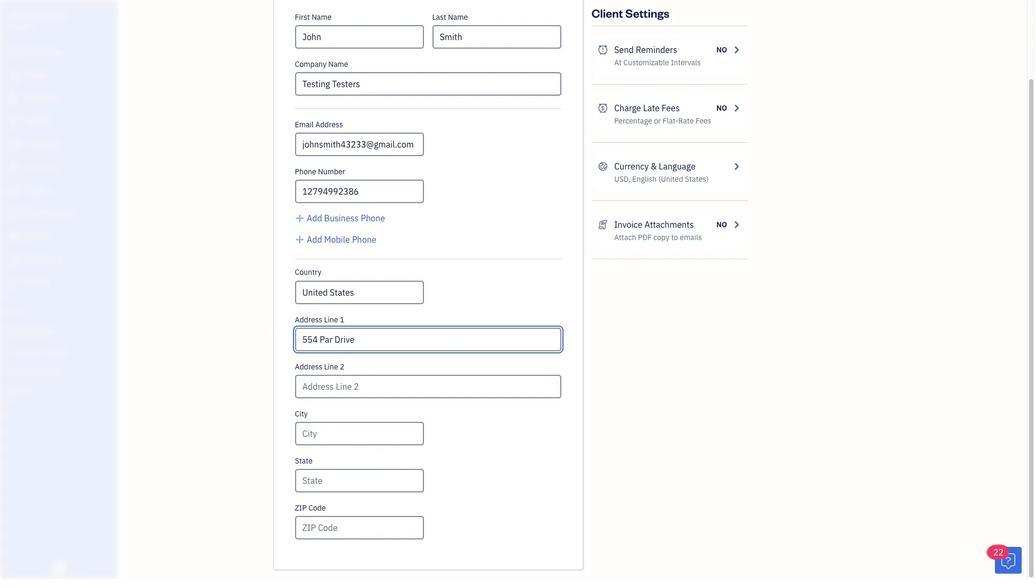 Task type: vqa. For each thing, say whether or not it's contained in the screenshot.
ESTIMATES link
no



Task type: locate. For each thing, give the bounding box(es) containing it.
0 vertical spatial fees
[[662, 103, 680, 113]]

invoice attachments
[[615, 219, 694, 230]]

phone right mobile
[[352, 234, 377, 245]]

address line 2
[[295, 362, 345, 372]]

last
[[432, 12, 446, 22]]

line
[[324, 315, 338, 325], [324, 362, 338, 372]]

address left "1"
[[295, 315, 323, 325]]

james
[[9, 10, 32, 20]]

peterson
[[34, 10, 66, 20]]

fees up the flat-
[[662, 103, 680, 113]]

0 vertical spatial line
[[324, 315, 338, 325]]

phone
[[295, 167, 316, 177], [361, 213, 385, 224], [352, 234, 377, 245]]

invoices image
[[598, 218, 608, 231]]

1 vertical spatial address
[[295, 315, 323, 325]]

phone number
[[295, 167, 345, 177]]

settings up send reminders
[[626, 5, 670, 20]]

fees right the rate
[[696, 116, 712, 126]]

&
[[651, 161, 657, 172]]

0 vertical spatial address
[[316, 120, 343, 129]]

settings
[[626, 5, 670, 20], [8, 387, 33, 395]]

send
[[615, 44, 634, 55]]

add for add business phone
[[307, 213, 322, 224]]

add business phone button
[[295, 212, 385, 225]]

and
[[26, 347, 37, 356]]

no for invoice attachments
[[717, 220, 728, 229]]

rate
[[679, 116, 694, 126]]

address left 2
[[295, 362, 323, 372]]

usd, english (united states)
[[615, 174, 709, 184]]

1 vertical spatial settings
[[8, 387, 33, 395]]

last name
[[432, 12, 468, 22]]

email
[[295, 120, 314, 129]]

report image
[[7, 278, 20, 288]]

bank connections
[[8, 367, 63, 376]]

2
[[340, 362, 345, 372]]

1 vertical spatial chevronright image
[[732, 160, 742, 173]]

business
[[324, 213, 359, 224]]

2 no from the top
[[717, 103, 728, 113]]

invoice
[[615, 219, 643, 230]]

0 vertical spatial chevronright image
[[732, 102, 742, 114]]

first name
[[295, 12, 332, 22]]

0 vertical spatial no
[[717, 45, 728, 55]]

name right first
[[312, 12, 332, 22]]

line left "1"
[[324, 315, 338, 325]]

to
[[672, 233, 678, 242]]

add right plus image
[[307, 234, 322, 245]]

First Name text field
[[295, 25, 424, 49]]

at customizable intervals
[[615, 58, 701, 67]]

address
[[316, 120, 343, 129], [295, 315, 323, 325], [295, 362, 323, 372]]

city
[[295, 409, 308, 419]]

currency & language
[[615, 161, 696, 172]]

0 horizontal spatial fees
[[662, 103, 680, 113]]

attachments
[[645, 219, 694, 230]]

name right last
[[448, 12, 468, 22]]

address for address line 1
[[295, 315, 323, 325]]

address for address line 2
[[295, 362, 323, 372]]

emails
[[680, 233, 702, 242]]

chevronright image
[[732, 102, 742, 114], [732, 160, 742, 173], [732, 218, 742, 231]]

percentage or flat-rate fees
[[615, 116, 712, 126]]

1 vertical spatial phone
[[361, 213, 385, 224]]

phone down phone number text field
[[361, 213, 385, 224]]

apps
[[8, 308, 24, 316]]

timer image
[[7, 209, 20, 219]]

email address
[[295, 120, 343, 129]]

at
[[615, 58, 622, 67]]

1 chevronright image from the top
[[732, 102, 742, 114]]

name for company name
[[328, 59, 348, 69]]

mobile
[[324, 234, 350, 245]]

add right plus icon
[[307, 213, 322, 224]]

no for send reminders
[[717, 45, 728, 55]]

1 no from the top
[[717, 45, 728, 55]]

copy
[[654, 233, 670, 242]]

no
[[717, 45, 728, 55], [717, 103, 728, 113], [717, 220, 728, 229]]

phone inside button
[[361, 213, 385, 224]]

1 vertical spatial fees
[[696, 116, 712, 126]]

name right 'company'
[[328, 59, 348, 69]]

1 vertical spatial line
[[324, 362, 338, 372]]

phone left number
[[295, 167, 316, 177]]

latereminders image
[[598, 43, 608, 56]]

add
[[307, 213, 322, 224], [307, 234, 322, 245]]

22
[[994, 547, 1004, 558]]

(united
[[659, 174, 684, 184]]

2 vertical spatial no
[[717, 220, 728, 229]]

line left 2
[[324, 362, 338, 372]]

settings down bank
[[8, 387, 33, 395]]

phone inside 'button'
[[352, 234, 377, 245]]

Address Line 1 text field
[[295, 328, 561, 351]]

resource center badge image
[[995, 547, 1022, 574]]

Email Address text field
[[295, 133, 424, 156]]

0 vertical spatial phone
[[295, 167, 316, 177]]

22 button
[[989, 546, 1022, 574]]

add inside button
[[307, 213, 322, 224]]

company
[[295, 59, 327, 69]]

add for add mobile phone
[[307, 234, 322, 245]]

2 vertical spatial address
[[295, 362, 323, 372]]

number
[[318, 167, 345, 177]]

name
[[312, 12, 332, 22], [448, 12, 468, 22], [328, 59, 348, 69]]

1 add from the top
[[307, 213, 322, 224]]

address right email
[[316, 120, 343, 129]]

charge
[[615, 103, 641, 113]]

2 line from the top
[[324, 362, 338, 372]]

Address Line 2 text field
[[295, 375, 561, 399]]

company name
[[295, 59, 348, 69]]

2 vertical spatial chevronright image
[[732, 218, 742, 231]]

2 vertical spatial phone
[[352, 234, 377, 245]]

3 chevronright image from the top
[[732, 218, 742, 231]]

1 vertical spatial add
[[307, 234, 322, 245]]

plus image
[[295, 233, 305, 246]]

language
[[659, 161, 696, 172]]

phone for add business phone
[[361, 213, 385, 224]]

client image
[[7, 71, 20, 81]]

name for last name
[[448, 12, 468, 22]]

add inside 'button'
[[307, 234, 322, 245]]

estimate image
[[7, 94, 20, 104]]

1 line from the top
[[324, 315, 338, 325]]

0 horizontal spatial settings
[[8, 387, 33, 395]]

code
[[309, 503, 326, 513]]

1 horizontal spatial fees
[[696, 116, 712, 126]]

2 add from the top
[[307, 234, 322, 245]]

chevronright image for invoice attachments
[[732, 218, 742, 231]]

attach pdf copy to emails
[[615, 233, 702, 242]]

team members link
[[3, 323, 114, 341]]

Country text field
[[296, 282, 423, 303]]

fees
[[662, 103, 680, 113], [696, 116, 712, 126]]

Phone Number text field
[[295, 180, 424, 203]]

chevronright image for charge late fees
[[732, 102, 742, 114]]

1 vertical spatial no
[[717, 103, 728, 113]]

client
[[592, 5, 623, 20]]

latefees image
[[598, 102, 608, 114]]

0 vertical spatial settings
[[626, 5, 670, 20]]

0 vertical spatial add
[[307, 213, 322, 224]]

ZIP Code text field
[[295, 516, 424, 540]]

3 no from the top
[[717, 220, 728, 229]]



Task type: describe. For each thing, give the bounding box(es) containing it.
zip
[[295, 503, 307, 513]]

client settings
[[592, 5, 670, 20]]

add business phone
[[307, 213, 385, 224]]

team
[[8, 327, 25, 336]]

dashboard image
[[7, 48, 20, 58]]

state
[[295, 456, 313, 466]]

owner
[[9, 21, 30, 30]]

address line 1
[[295, 315, 345, 325]]

2 chevronright image from the top
[[732, 160, 742, 173]]

late
[[643, 103, 660, 113]]

no for charge late fees
[[717, 103, 728, 113]]

settings inside settings link
[[8, 387, 33, 395]]

items
[[8, 347, 25, 356]]

customizable
[[624, 58, 669, 67]]

services
[[39, 347, 64, 356]]

1 horizontal spatial settings
[[626, 5, 670, 20]]

charge late fees
[[615, 103, 680, 113]]

bank
[[8, 367, 23, 376]]

Last Name text field
[[432, 25, 561, 49]]

City text field
[[295, 422, 424, 446]]

apps link
[[3, 303, 114, 321]]

expense image
[[7, 163, 20, 173]]

freshbooks image
[[50, 562, 67, 575]]

items and services
[[8, 347, 64, 356]]

invoice image
[[7, 117, 20, 127]]

name for first name
[[312, 12, 332, 22]]

currency
[[615, 161, 649, 172]]

send reminders
[[615, 44, 678, 55]]

attach
[[615, 233, 637, 242]]

payment image
[[7, 140, 20, 150]]

country
[[295, 267, 322, 277]]

State text field
[[296, 470, 423, 492]]

currencyandlanguage image
[[598, 160, 608, 173]]

project image
[[7, 186, 20, 196]]

connections
[[25, 367, 63, 376]]

plus image
[[295, 212, 305, 225]]

line for 1
[[324, 315, 338, 325]]

team members
[[8, 327, 55, 336]]

items and services link
[[3, 342, 114, 361]]

main element
[[0, 0, 144, 579]]

add mobile phone button
[[295, 233, 377, 246]]

james peterson owner
[[9, 10, 66, 30]]

english
[[633, 174, 657, 184]]

first
[[295, 12, 310, 22]]

phone for add mobile phone
[[352, 234, 377, 245]]

chart image
[[7, 255, 20, 265]]

members
[[26, 327, 55, 336]]

zip code
[[295, 503, 326, 513]]

bank connections link
[[3, 362, 114, 381]]

intervals
[[671, 58, 701, 67]]

1
[[340, 315, 345, 325]]

Company Name text field
[[295, 72, 561, 96]]

or
[[654, 116, 661, 126]]

usd,
[[615, 174, 631, 184]]

line for 2
[[324, 362, 338, 372]]

percentage
[[615, 116, 653, 126]]

pdf
[[638, 233, 652, 242]]

flat-
[[663, 116, 679, 126]]

reminders
[[636, 44, 678, 55]]

states)
[[685, 174, 709, 184]]

money image
[[7, 232, 20, 242]]

settings link
[[3, 382, 114, 401]]

chevronright image
[[732, 43, 742, 56]]

add mobile phone
[[307, 234, 377, 245]]



